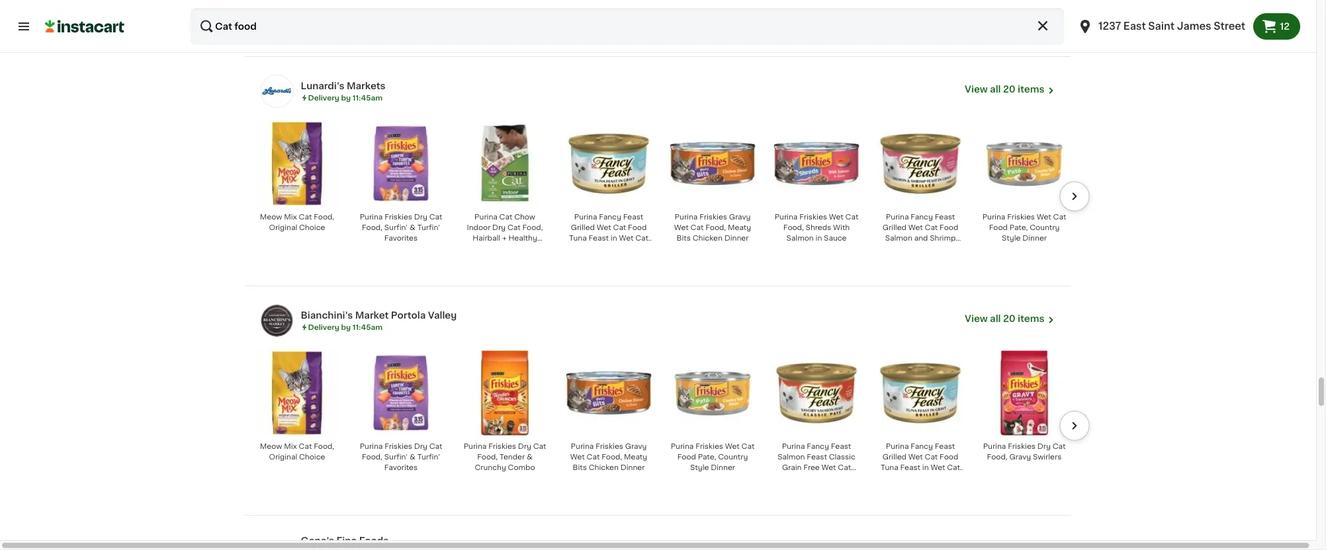 Task type: locate. For each thing, give the bounding box(es) containing it.
1 vertical spatial purina friskies dry cat food, surfin' & turfin' favorites image
[[359, 351, 444, 436]]

1 vertical spatial purina friskies wet cat food pate, country style dinner image
[[670, 351, 756, 436]]

0 horizontal spatial purina fancy feast grilled wet cat food tuna feast in wet cat food gravy image
[[566, 121, 652, 206]]

1 vertical spatial original
[[269, 454, 297, 461]]

0 horizontal spatial bits
[[573, 464, 587, 472]]

1 vertical spatial meow mix cat food, original choice button
[[251, 350, 344, 471]]

2 meow mix cat food, original choice from the top
[[260, 443, 334, 461]]

all for lunardi's markets
[[991, 85, 1001, 94]]

1 vertical spatial delivery
[[308, 324, 339, 331]]

1 vertical spatial meow
[[260, 443, 282, 450]]

delivery down bianchini's
[[308, 324, 339, 331]]

1 vertical spatial purina friskies dry cat food, surfin' & turfin' favorites button
[[355, 350, 448, 481]]

0 vertical spatial purina friskies dry cat food, surfin' & turfin' favorites button
[[355, 120, 448, 252]]

dry for "purina friskies dry cat food, surfin' & turfin' favorites" button related to markets
[[414, 213, 428, 221]]

1 vertical spatial purina friskies gravy wet cat food, meaty bits chicken dinner
[[571, 443, 648, 472]]

1 surfin' from the top
[[385, 224, 408, 231]]

2 item carousel region from the top
[[232, 345, 1090, 521]]

0 vertical spatial view all 20 items
[[965, 85, 1045, 94]]

1 by from the top
[[341, 94, 351, 102]]

purina friskies wet cat food pate, country style dinner image
[[982, 121, 1068, 206], [670, 351, 756, 436]]

item carousel region
[[232, 115, 1090, 291], [232, 345, 1090, 521]]

cat inside purina friskies dry cat food, gravy swirlers
[[1053, 443, 1066, 450]]

11:45am down markets
[[353, 94, 383, 102]]

choice
[[299, 224, 325, 231], [299, 454, 325, 461]]

1 vertical spatial 20
[[1004, 314, 1016, 324]]

choice for bianchini's
[[299, 454, 325, 461]]

wet inside purina friskies wet cat food, shreds with salmon in sauce
[[829, 213, 844, 221]]

1 purina friskies dry cat food, surfin' & turfin' favorites from the top
[[360, 213, 443, 242]]

1 vertical spatial choice
[[299, 454, 325, 461]]

purina friskies dry cat food, surfin' & turfin' favorites image for market
[[359, 351, 444, 436]]

2 meow from the top
[[260, 443, 282, 450]]

1 vertical spatial country
[[719, 454, 748, 461]]

0 vertical spatial purina fancy feast grilled wet cat food tuna feast in wet cat food gravy image
[[566, 121, 652, 206]]

swirlers
[[1033, 454, 1062, 461]]

bits
[[677, 235, 691, 242], [573, 464, 587, 472]]

1 view from the top
[[965, 85, 988, 94]]

1 turfin' from the top
[[418, 224, 440, 231]]

1 vertical spatial purina fancy feast grilled wet cat food tuna feast in wet cat food gravy image
[[878, 351, 964, 436]]

2 mix from the top
[[284, 443, 297, 450]]

1 mix from the top
[[284, 213, 297, 221]]

purina friskies wet cat food pate, country style dinner image for purina friskies wet cat food pate, country style dinner button to the left
[[670, 351, 756, 436]]

purina for 'purina friskies dry cat food, surfin' & turfin' favorites' 'image' associated with market
[[360, 443, 383, 450]]

surfin'
[[385, 224, 408, 231], [385, 454, 408, 461]]

meow mix cat food, original choice button for lunardi's
[[251, 120, 344, 241]]

gene's fine foods show all 20 items element
[[301, 535, 965, 548]]

chicken for top purina friskies gravy wet cat food, meaty bits chicken dinner 'image'
[[693, 235, 723, 242]]

purina inside the purina friskies dry cat food, tender & crunchy combo
[[464, 443, 487, 450]]

0 horizontal spatial purina fancy feast grilled wet cat food tuna feast in wet cat food gravy
[[569, 213, 649, 253]]

2 view from the top
[[965, 314, 988, 324]]

delivery by 11:45am down lunardi's markets
[[308, 94, 383, 102]]

fine
[[337, 537, 357, 546]]

dry
[[414, 213, 428, 221], [493, 224, 506, 231], [414, 443, 428, 450], [518, 443, 532, 450], [1038, 443, 1051, 450]]

original for bianchini's market portola valley
[[269, 454, 297, 461]]

food, inside purina friskies dry cat food, gravy swirlers
[[988, 454, 1008, 461]]

fancy inside "purina fancy feast grilled wet cat food salmon and shrimp feast in wet cat food gravy"
[[911, 213, 933, 221]]

feast
[[623, 213, 644, 221], [935, 213, 956, 221], [589, 235, 609, 242], [881, 245, 901, 253], [831, 443, 852, 450], [935, 443, 956, 450], [807, 454, 828, 461], [901, 464, 921, 472]]

purina friskies gravy wet cat food, meaty bits chicken dinner image
[[670, 121, 756, 206], [566, 351, 652, 436]]

0 vertical spatial 11:45am
[[353, 94, 383, 102]]

0 vertical spatial tuna
[[569, 235, 587, 242]]

delivery down the lunardi's
[[308, 94, 339, 102]]

0 vertical spatial style
[[1002, 235, 1021, 242]]

0 vertical spatial delivery
[[308, 94, 339, 102]]

1 horizontal spatial bits
[[677, 235, 691, 242]]

1 horizontal spatial chicken
[[693, 235, 723, 242]]

0 vertical spatial meaty
[[728, 224, 752, 231]]

0 vertical spatial purina friskies wet cat food pate, country style dinner image
[[982, 121, 1068, 206]]

country for purina friskies wet cat food pate, country style dinner button to the left
[[719, 454, 748, 461]]

by
[[341, 94, 351, 102], [341, 324, 351, 331]]

delivery
[[308, 94, 339, 102], [308, 324, 339, 331]]

1 vertical spatial purina friskies dry cat food, surfin' & turfin' favorites
[[360, 443, 443, 472]]

style
[[1002, 235, 1021, 242], [691, 464, 709, 472]]

1 vertical spatial pate,
[[698, 454, 717, 461]]

grilled inside "purina fancy feast grilled wet cat food salmon and shrimp feast in wet cat food gravy"
[[883, 224, 907, 231]]

meow mix cat food, original choice image
[[255, 121, 340, 206], [255, 351, 340, 436]]

1 meow mix cat food, original choice button from the top
[[251, 120, 344, 241]]

1 vertical spatial style
[[691, 464, 709, 472]]

0 vertical spatial 20
[[1004, 85, 1016, 94]]

12 button
[[1254, 13, 1301, 40]]

None search field
[[191, 8, 1065, 45]]

choice for lunardi's
[[299, 224, 325, 231]]

dinner
[[725, 235, 749, 242], [1023, 235, 1047, 242], [621, 464, 645, 472], [711, 464, 736, 472]]

1 vertical spatial view all 20 items
[[965, 314, 1045, 324]]

valley
[[428, 311, 457, 320]]

salmon inside purina friskies wet cat food, shreds with salmon in sauce
[[787, 235, 814, 242]]

1 delivery by 11:45am from the top
[[308, 94, 383, 102]]

0 vertical spatial bits
[[677, 235, 691, 242]]

1 horizontal spatial purina friskies gravy wet cat food, meaty bits chicken dinner
[[675, 213, 752, 242]]

purina inside "purina cat chow indoor dry cat food, hairball + healthy weight"
[[475, 213, 498, 221]]

2 choice from the top
[[299, 454, 325, 461]]

1 item carousel region from the top
[[232, 115, 1090, 291]]

0 horizontal spatial tuna
[[569, 235, 587, 242]]

dry inside purina friskies dry cat food, gravy swirlers
[[1038, 443, 1051, 450]]

1 vertical spatial mix
[[284, 443, 297, 450]]

1 meow mix cat food, original choice image from the top
[[255, 121, 340, 206]]

0 horizontal spatial purina friskies wet cat food pate, country style dinner
[[671, 443, 755, 472]]

lunardi's markets
[[301, 81, 386, 91]]

purina friskies dry cat food, gravy swirlers image
[[982, 351, 1068, 436]]

1 vertical spatial purina friskies gravy wet cat food, meaty bits chicken dinner image
[[566, 351, 652, 436]]

salmon inside "purina fancy feast grilled wet cat food salmon and shrimp feast in wet cat food gravy"
[[886, 235, 913, 242]]

11:45am for markets
[[353, 94, 383, 102]]

0 vertical spatial meow mix cat food, original choice
[[260, 213, 334, 231]]

purina fancy feast grilled wet cat food tuna feast in wet cat food gravy image
[[566, 121, 652, 206], [878, 351, 964, 436]]

purina friskies gravy wet cat food, meaty bits chicken dinner for leftmost purina friskies gravy wet cat food, meaty bits chicken dinner 'image'
[[571, 443, 648, 472]]

grilled for lunardi's markets
[[883, 224, 907, 231]]

0 vertical spatial view
[[965, 85, 988, 94]]

view
[[965, 85, 988, 94], [965, 314, 988, 324]]

grain
[[783, 464, 802, 472]]

0 vertical spatial choice
[[299, 224, 325, 231]]

1 vertical spatial all
[[991, 314, 1001, 324]]

items
[[1018, 85, 1045, 94], [1018, 314, 1045, 324]]

0 vertical spatial country
[[1030, 224, 1060, 231]]

wet inside purina fancy feast salmon feast classic grain free wet cat food pate
[[822, 464, 837, 472]]

1 horizontal spatial purina fancy feast grilled wet cat food tuna feast in wet cat food gravy button
[[874, 350, 968, 482]]

all for bianchini's market portola valley
[[991, 314, 1001, 324]]

0 vertical spatial by
[[341, 94, 351, 102]]

purina inside purina fancy feast salmon feast classic grain free wet cat food pate
[[782, 443, 805, 450]]

1 vertical spatial chicken
[[589, 464, 619, 472]]

sauce
[[824, 235, 847, 242]]

purina
[[360, 213, 383, 221], [475, 213, 498, 221], [575, 213, 598, 221], [675, 213, 698, 221], [775, 213, 798, 221], [886, 213, 909, 221], [983, 213, 1006, 221], [360, 443, 383, 450], [464, 443, 487, 450], [571, 443, 594, 450], [671, 443, 694, 450], [782, 443, 805, 450], [886, 443, 909, 450], [984, 443, 1007, 450]]

salmon up grain
[[778, 454, 805, 461]]

2 meow mix cat food, original choice image from the top
[[255, 351, 340, 436]]

salmon for wet
[[886, 235, 913, 242]]

2 meow mix cat food, original choice button from the top
[[251, 350, 344, 471]]

salmon
[[787, 235, 814, 242], [886, 235, 913, 242], [778, 454, 805, 461]]

purina friskies dry cat food, surfin' & turfin' favorites image
[[359, 121, 444, 206], [359, 351, 444, 436]]

20 for bianchini's market portola valley
[[1004, 314, 1016, 324]]

1 vertical spatial tuna
[[881, 464, 899, 472]]

purina fancy feast grilled wet cat food tuna feast in wet cat food gravy button
[[562, 120, 656, 253], [874, 350, 968, 482]]

1 delivery from the top
[[308, 94, 339, 102]]

classic
[[829, 454, 856, 461]]

1 horizontal spatial purina fancy feast grilled wet cat food tuna feast in wet cat food gravy image
[[878, 351, 964, 436]]

purina friskies dry cat food, surfin' & turfin' favorites
[[360, 213, 443, 242], [360, 443, 443, 472]]

0 horizontal spatial style
[[691, 464, 709, 472]]

0 vertical spatial purina friskies gravy wet cat food, meaty bits chicken dinner
[[675, 213, 752, 242]]

dry for purina friskies dry cat food, gravy swirlers button
[[1038, 443, 1051, 450]]

0 vertical spatial surfin'
[[385, 224, 408, 231]]

0 vertical spatial chicken
[[693, 235, 723, 242]]

pate,
[[1010, 224, 1029, 231], [698, 454, 717, 461]]

1 all from the top
[[991, 85, 1001, 94]]

0 vertical spatial purina friskies dry cat food, surfin' & turfin' favorites image
[[359, 121, 444, 206]]

meaty
[[728, 224, 752, 231], [624, 454, 648, 461]]

meow mix cat food, original choice image for bianchini's market portola valley
[[255, 351, 340, 436]]

item carousel region for bianchini's market portola valley
[[232, 345, 1090, 521]]

food
[[628, 224, 647, 231], [940, 224, 959, 231], [990, 224, 1008, 231], [588, 245, 607, 253], [943, 245, 961, 253], [678, 454, 696, 461], [940, 454, 959, 461], [799, 475, 817, 482], [900, 475, 919, 482]]

portola
[[391, 311, 426, 320]]

purina friskies dry cat food, surfin' & turfin' favorites button for markets
[[355, 120, 448, 252]]

meow mix cat food, original choice for lunardi's markets
[[260, 213, 334, 231]]

wet
[[829, 213, 844, 221], [1037, 213, 1052, 221], [597, 224, 612, 231], [675, 224, 689, 231], [909, 224, 923, 231], [619, 235, 634, 242], [911, 245, 926, 253], [726, 443, 740, 450], [571, 454, 585, 461], [909, 454, 923, 461], [822, 464, 837, 472], [931, 464, 946, 472]]

purina for purina friskies wet cat food, shreds with salmon in sauce image
[[775, 213, 798, 221]]

1 horizontal spatial country
[[1030, 224, 1060, 231]]

tuna
[[569, 235, 587, 242], [881, 464, 899, 472]]

purina cat chow indoor dry cat food, hairball + healthy weight image
[[462, 121, 548, 206]]

0 vertical spatial pate,
[[1010, 224, 1029, 231]]

purina inside purina friskies dry cat food, gravy swirlers
[[984, 443, 1007, 450]]

item carousel region for lunardi's markets
[[232, 115, 1090, 291]]

purina friskies wet cat food pate, country style dinner button
[[978, 120, 1072, 252], [666, 350, 760, 481]]

0 horizontal spatial purina friskies gravy wet cat food, meaty bits chicken dinner
[[571, 443, 648, 472]]

salmon inside purina fancy feast salmon feast classic grain free wet cat food pate
[[778, 454, 805, 461]]

1 purina friskies dry cat food, surfin' & turfin' favorites image from the top
[[359, 121, 444, 206]]

in
[[611, 235, 618, 242], [816, 235, 823, 242], [903, 245, 909, 253], [923, 464, 929, 472]]

purina friskies dry cat food, tender & crunchy combo image
[[462, 351, 548, 436]]

0 vertical spatial purina friskies dry cat food, surfin' & turfin' favorites
[[360, 213, 443, 242]]

1 original from the top
[[269, 224, 297, 231]]

original
[[269, 224, 297, 231], [269, 454, 297, 461]]

1237 east saint james street
[[1099, 22, 1246, 31]]

dry inside the purina friskies dry cat food, tender & crunchy combo
[[518, 443, 532, 450]]

1 horizontal spatial meaty
[[728, 224, 752, 231]]

grilled
[[571, 224, 595, 231], [883, 224, 907, 231], [883, 454, 907, 461]]

pate, for purina friskies wet cat food pate, country style dinner button to the left
[[698, 454, 717, 461]]

0 vertical spatial meow mix cat food, original choice image
[[255, 121, 340, 206]]

2 11:45am from the top
[[353, 324, 383, 331]]

+
[[503, 235, 507, 242]]

delivery by 11:45am
[[308, 94, 383, 102], [308, 324, 383, 331]]

1 vertical spatial meow mix cat food, original choice image
[[255, 351, 340, 436]]

meow
[[260, 213, 282, 221], [260, 443, 282, 450]]

favorites for markets
[[385, 235, 418, 242]]

11:45am down market
[[353, 324, 383, 331]]

meow for lunardi's markets
[[260, 213, 282, 221]]

1 items from the top
[[1018, 85, 1045, 94]]

2 purina friskies dry cat food, surfin' & turfin' favorites image from the top
[[359, 351, 444, 436]]

by down lunardi's markets
[[341, 94, 351, 102]]

2 purina friskies dry cat food, surfin' & turfin' favorites from the top
[[360, 443, 443, 472]]

items for bianchini's market portola valley
[[1018, 314, 1045, 324]]

1 horizontal spatial pate,
[[1010, 224, 1029, 231]]

1 20 from the top
[[1004, 85, 1016, 94]]

chicken
[[693, 235, 723, 242], [589, 464, 619, 472]]

food inside purina fancy feast salmon feast classic grain free wet cat food pate
[[799, 475, 817, 482]]

2 view all 20 items from the top
[[965, 314, 1045, 324]]

market
[[355, 311, 389, 320]]

1 vertical spatial 11:45am
[[353, 324, 383, 331]]

delivery by 11:45am down bianchini's
[[308, 324, 383, 331]]

11:45am for market
[[353, 324, 383, 331]]

Search field
[[191, 8, 1065, 45]]

1 horizontal spatial purina friskies wet cat food pate, country style dinner image
[[982, 121, 1068, 206]]

purina for leftmost purina friskies gravy wet cat food, meaty bits chicken dinner 'image'
[[571, 443, 594, 450]]

purina fancy feast salmon feast classic grain free wet cat food pate image
[[774, 351, 860, 436]]

20
[[1004, 85, 1016, 94], [1004, 314, 1016, 324]]

purina inside purina friskies wet cat food, shreds with salmon in sauce
[[775, 213, 798, 221]]

0 vertical spatial favorites
[[385, 235, 418, 242]]

1 meow mix cat food, original choice from the top
[[260, 213, 334, 231]]

2 items from the top
[[1018, 314, 1045, 324]]

purina fancy feast grilled wet cat food tuna feast in wet cat food gravy
[[569, 213, 649, 253], [881, 443, 961, 482]]

gravy
[[730, 213, 751, 221], [609, 245, 630, 253], [910, 256, 932, 263], [626, 443, 647, 450], [1010, 454, 1032, 461], [920, 475, 942, 482]]

2 favorites from the top
[[385, 464, 418, 472]]

hairball
[[473, 235, 501, 242]]

1 horizontal spatial style
[[1002, 235, 1021, 242]]

gene's fine foods
[[301, 537, 389, 546]]

1 vertical spatial meow mix cat food, original choice
[[260, 443, 334, 461]]

purina inside "purina fancy feast grilled wet cat food salmon and shrimp feast in wet cat food gravy"
[[886, 213, 909, 221]]

1 horizontal spatial tuna
[[881, 464, 899, 472]]

country
[[1030, 224, 1060, 231], [719, 454, 748, 461]]

purina for "purina friskies dry cat food, gravy swirlers" image
[[984, 443, 1007, 450]]

purina friskies wet cat food, shreds with salmon in sauce image
[[774, 121, 860, 206]]

1 vertical spatial turfin'
[[418, 454, 440, 461]]

chow
[[515, 213, 536, 221]]

1 vertical spatial purina fancy feast grilled wet cat food tuna feast in wet cat food gravy
[[881, 443, 961, 482]]

foods
[[359, 537, 389, 546]]

1 vertical spatial view
[[965, 314, 988, 324]]

1 horizontal spatial purina friskies gravy wet cat food, meaty bits chicken dinner image
[[670, 121, 756, 206]]

purina friskies dry cat food, tender & crunchy combo button
[[459, 350, 552, 481]]

view all 20 items
[[965, 85, 1045, 94], [965, 314, 1045, 324]]

1 purina friskies dry cat food, surfin' & turfin' favorites button from the top
[[355, 120, 448, 252]]

delivery by 11:45am for lunardi's
[[308, 94, 383, 102]]

& for market
[[410, 454, 416, 461]]

purina friskies gravy wet cat food, meaty bits chicken dinner button
[[666, 120, 760, 252], [562, 350, 656, 481]]

turfin'
[[418, 224, 440, 231], [418, 454, 440, 461]]

1 view all 20 items from the top
[[965, 85, 1045, 94]]

pate, for the topmost purina friskies wet cat food pate, country style dinner button
[[1010, 224, 1029, 231]]

combo
[[508, 464, 535, 472]]

0 vertical spatial items
[[1018, 85, 1045, 94]]

0 horizontal spatial purina friskies gravy wet cat food, meaty bits chicken dinner image
[[566, 351, 652, 436]]

salmon down shreds
[[787, 235, 814, 242]]

2 delivery from the top
[[308, 324, 339, 331]]

favorites
[[385, 235, 418, 242], [385, 464, 418, 472]]

1 vertical spatial items
[[1018, 314, 1045, 324]]

markets
[[347, 81, 386, 91]]

0 vertical spatial purina friskies gravy wet cat food, meaty bits chicken dinner button
[[666, 120, 760, 252]]

2 20 from the top
[[1004, 314, 1016, 324]]

1 choice from the top
[[299, 224, 325, 231]]

1 vertical spatial by
[[341, 324, 351, 331]]

friskies
[[385, 213, 413, 221], [700, 213, 728, 221], [800, 213, 828, 221], [1008, 213, 1036, 221], [385, 443, 413, 450], [489, 443, 516, 450], [596, 443, 624, 450], [696, 443, 724, 450], [1009, 443, 1036, 450]]

saint
[[1149, 22, 1175, 31]]

friskies inside purina friskies wet cat food, shreds with salmon in sauce
[[800, 213, 828, 221]]

2 original from the top
[[269, 454, 297, 461]]

1237 east saint james street button
[[1070, 8, 1254, 45]]

purina fancy feast grilled wet cat food salmon and shrimp feast in wet cat food gravy
[[881, 213, 961, 263]]

mix
[[284, 213, 297, 221], [284, 443, 297, 450]]

0 horizontal spatial country
[[719, 454, 748, 461]]

0 vertical spatial item carousel region
[[232, 115, 1090, 291]]

2 by from the top
[[341, 324, 351, 331]]

all
[[991, 85, 1001, 94], [991, 314, 1001, 324]]

fancy
[[599, 213, 622, 221], [911, 213, 933, 221], [807, 443, 830, 450], [911, 443, 933, 450]]

shreds
[[806, 224, 832, 231]]

0 vertical spatial purina fancy feast grilled wet cat food tuna feast in wet cat food gravy
[[569, 213, 649, 253]]

1 favorites from the top
[[385, 235, 418, 242]]

bianchini's market portola valley show all 20 items element
[[301, 309, 965, 322]]

1 vertical spatial item carousel region
[[232, 345, 1090, 521]]

0 vertical spatial mix
[[284, 213, 297, 221]]

food,
[[314, 213, 334, 221], [362, 224, 383, 231], [523, 224, 543, 231], [706, 224, 726, 231], [784, 224, 804, 231], [314, 443, 334, 450], [362, 454, 383, 461], [477, 454, 498, 461], [602, 454, 623, 461], [988, 454, 1008, 461]]

purina friskies wet cat food pate, country style dinner
[[983, 213, 1067, 242], [671, 443, 755, 472]]

1 horizontal spatial purina friskies wet cat food pate, country style dinner
[[983, 213, 1067, 242]]

instacart logo image
[[45, 19, 124, 34]]

0 horizontal spatial meaty
[[624, 454, 648, 461]]

crunchy
[[475, 464, 506, 472]]

2 delivery by 11:45am from the top
[[308, 324, 383, 331]]

1 vertical spatial favorites
[[385, 464, 418, 472]]

purina friskies dry cat food, gravy swirlers
[[984, 443, 1066, 461]]

gravy inside purina friskies dry cat food, gravy swirlers
[[1010, 454, 1032, 461]]

meow mix cat food, original choice button
[[251, 120, 344, 241], [251, 350, 344, 471]]

0 horizontal spatial purina friskies wet cat food pate, country style dinner image
[[670, 351, 756, 436]]

1 horizontal spatial purina friskies wet cat food pate, country style dinner button
[[978, 120, 1072, 252]]

1 vertical spatial bits
[[573, 464, 587, 472]]

salmon left and
[[886, 235, 913, 242]]

and
[[915, 235, 929, 242]]

1 11:45am from the top
[[353, 94, 383, 102]]

1 vertical spatial surfin'
[[385, 454, 408, 461]]

cat
[[299, 213, 312, 221], [429, 213, 443, 221], [500, 213, 513, 221], [846, 213, 859, 221], [1054, 213, 1067, 221], [508, 224, 521, 231], [613, 224, 627, 231], [691, 224, 704, 231], [925, 224, 938, 231], [636, 235, 649, 242], [928, 245, 941, 253], [299, 443, 312, 450], [429, 443, 443, 450], [533, 443, 546, 450], [742, 443, 755, 450], [1053, 443, 1066, 450], [587, 454, 600, 461], [925, 454, 938, 461], [838, 464, 852, 472], [948, 464, 961, 472]]

healthy
[[509, 235, 538, 242]]

purina friskies wet cat food, shreds with salmon in sauce
[[775, 213, 859, 242]]

1 meow from the top
[[260, 213, 282, 221]]

0 horizontal spatial chicken
[[589, 464, 619, 472]]

surfin' for markets
[[385, 224, 408, 231]]

by down bianchini's
[[341, 324, 351, 331]]

0 horizontal spatial purina friskies gravy wet cat food, meaty bits chicken dinner button
[[562, 350, 656, 481]]

11:45am
[[353, 94, 383, 102], [353, 324, 383, 331]]

&
[[410, 224, 416, 231], [410, 454, 416, 461], [527, 454, 533, 461]]

delivery for lunardi's
[[308, 94, 339, 102]]

1 horizontal spatial purina fancy feast grilled wet cat food tuna feast in wet cat food gravy
[[881, 443, 961, 482]]

meow mix cat food, original choice for bianchini's market portola valley
[[260, 443, 334, 461]]

0 vertical spatial meow mix cat food, original choice button
[[251, 120, 344, 241]]

meow mix cat food, original choice
[[260, 213, 334, 231], [260, 443, 334, 461]]

0 vertical spatial meow
[[260, 213, 282, 221]]

2 surfin' from the top
[[385, 454, 408, 461]]

2 purina friskies dry cat food, surfin' & turfin' favorites button from the top
[[355, 350, 448, 481]]

country for the topmost purina friskies wet cat food pate, country style dinner button
[[1030, 224, 1060, 231]]

2 all from the top
[[991, 314, 1001, 324]]

purina friskies gravy wet cat food, meaty bits chicken dinner
[[675, 213, 752, 242], [571, 443, 648, 472]]

2 turfin' from the top
[[418, 454, 440, 461]]

purina friskies dry cat food, surfin' & turfin' favorites button
[[355, 120, 448, 252], [355, 350, 448, 481]]

1 vertical spatial purina friskies wet cat food pate, country style dinner button
[[666, 350, 760, 481]]

20 for lunardi's markets
[[1004, 85, 1016, 94]]



Task type: vqa. For each thing, say whether or not it's contained in the screenshot.
more
no



Task type: describe. For each thing, give the bounding box(es) containing it.
tender
[[500, 454, 525, 461]]

original for lunardi's markets
[[269, 224, 297, 231]]

1 horizontal spatial purina friskies gravy wet cat food, meaty bits chicken dinner button
[[666, 120, 760, 252]]

friskies inside the purina friskies dry cat food, tender & crunchy combo
[[489, 443, 516, 450]]

favorites for market
[[385, 464, 418, 472]]

indoor
[[467, 224, 491, 231]]

delivery by 11:45am for bianchini's
[[308, 324, 383, 331]]

style for purina friskies wet cat food pate, country style dinner button to the left
[[691, 464, 709, 472]]

free
[[804, 464, 820, 472]]

dry for "purina friskies dry cat food, surfin' & turfin' favorites" button related to market
[[414, 443, 428, 450]]

bits for top purina friskies gravy wet cat food, meaty bits chicken dinner 'image'
[[677, 235, 691, 242]]

& for markets
[[410, 224, 416, 231]]

meow for bianchini's market portola valley
[[260, 443, 282, 450]]

fancy inside purina fancy feast salmon feast classic grain free wet cat food pate
[[807, 443, 830, 450]]

0 horizontal spatial purina friskies wet cat food pate, country style dinner button
[[666, 350, 760, 481]]

meaty for leftmost purina friskies gravy wet cat food, meaty bits chicken dinner 'image'
[[624, 454, 648, 461]]

1 vertical spatial purina friskies gravy wet cat food, meaty bits chicken dinner button
[[562, 350, 656, 481]]

gene's
[[301, 537, 334, 546]]

in inside purina friskies wet cat food, shreds with salmon in sauce
[[816, 235, 823, 242]]

purina friskies wet cat food pate, country style dinner image for the topmost purina friskies wet cat food pate, country style dinner button
[[982, 121, 1068, 206]]

james
[[1178, 22, 1212, 31]]

0 vertical spatial purina friskies gravy wet cat food, meaty bits chicken dinner image
[[670, 121, 756, 206]]

delivery for bianchini's
[[308, 324, 339, 331]]

food, inside the purina friskies dry cat food, tender & crunchy combo
[[477, 454, 498, 461]]

purina friskies dry cat food, surfin' & turfin' favorites button for market
[[355, 350, 448, 481]]

1 vertical spatial purina friskies wet cat food pate, country style dinner
[[671, 443, 755, 472]]

purina for 'purina friskies dry cat food, surfin' & turfin' favorites' 'image' related to markets
[[360, 213, 383, 221]]

view for bianchini's market portola valley
[[965, 314, 988, 324]]

view all 20 items for lunardi's markets
[[965, 85, 1045, 94]]

0 vertical spatial purina fancy feast grilled wet cat food tuna feast in wet cat food gravy button
[[562, 120, 656, 253]]

purina for purina fancy feast grilled wet cat food salmon and shrimp feast in wet cat food gravy image
[[886, 213, 909, 221]]

chicken for leftmost purina friskies gravy wet cat food, meaty bits chicken dinner 'image'
[[589, 464, 619, 472]]

bianchini's market portola valley
[[301, 311, 457, 320]]

purina fancy feast salmon feast classic grain free wet cat food pate
[[778, 443, 856, 482]]

purina friskies wet cat food, shreds with salmon in sauce button
[[770, 120, 864, 252]]

with
[[834, 224, 850, 231]]

lunardi's markets show all 20 items element
[[301, 79, 965, 93]]

surfin' for market
[[385, 454, 408, 461]]

by for lunardi's
[[341, 94, 351, 102]]

purina fancy feast grilled wet cat food salmon and shrimp feast in wet cat food gravy button
[[874, 120, 968, 263]]

turfin' for lunardi's markets
[[418, 224, 440, 231]]

view for lunardi's markets
[[965, 85, 988, 94]]

purina cat chow indoor dry cat food, hairball + healthy weight
[[467, 213, 543, 253]]

1237
[[1099, 22, 1122, 31]]

meaty for top purina friskies gravy wet cat food, meaty bits chicken dinner 'image'
[[728, 224, 752, 231]]

lunardi's
[[301, 81, 345, 91]]

purina cat chow indoor dry cat food, hairball + healthy weight button
[[459, 120, 552, 253]]

12
[[1281, 22, 1290, 31]]

purina friskies dry cat food, surfin' & turfin' favorites for markets
[[360, 213, 443, 242]]

purina for purina fancy feast salmon feast classic grain free wet cat food pate image
[[782, 443, 805, 450]]

bianchini's
[[301, 311, 353, 320]]

cat inside purina friskies wet cat food, shreds with salmon in sauce
[[846, 213, 859, 221]]

weight
[[492, 245, 518, 253]]

bits for leftmost purina friskies gravy wet cat food, meaty bits chicken dinner 'image'
[[573, 464, 587, 472]]

mix for lunardi's
[[284, 213, 297, 221]]

food, inside "purina cat chow indoor dry cat food, hairball + healthy weight"
[[523, 224, 543, 231]]

salmon for food,
[[787, 235, 814, 242]]

view all 20 items for bianchini's market portola valley
[[965, 314, 1045, 324]]

by for bianchini's
[[341, 324, 351, 331]]

dry inside "purina cat chow indoor dry cat food, hairball + healthy weight"
[[493, 224, 506, 231]]

street
[[1214, 22, 1246, 31]]

in inside "purina fancy feast grilled wet cat food salmon and shrimp feast in wet cat food gravy"
[[903, 245, 909, 253]]

purina fancy feast grilled wet cat food salmon and shrimp feast in wet cat food gravy image
[[878, 121, 964, 206]]

items for lunardi's markets
[[1018, 85, 1045, 94]]

purina fancy feast salmon feast classic grain free wet cat food pate button
[[770, 350, 864, 482]]

grilled for bianchini's market portola valley
[[883, 454, 907, 461]]

shrimp
[[930, 235, 956, 242]]

meow mix cat food, original choice button for bianchini's
[[251, 350, 344, 471]]

1 vertical spatial purina fancy feast grilled wet cat food tuna feast in wet cat food gravy button
[[874, 350, 968, 482]]

purina friskies dry cat food, surfin' & turfin' favorites for market
[[360, 443, 443, 472]]

purina friskies dry cat food, tender & crunchy combo
[[464, 443, 546, 472]]

0 vertical spatial purina friskies wet cat food pate, country style dinner button
[[978, 120, 1072, 252]]

meow mix cat food, original choice image for lunardi's markets
[[255, 121, 340, 206]]

purina for purina friskies dry cat food, tender & crunchy combo image
[[464, 443, 487, 450]]

east
[[1124, 22, 1147, 31]]

1237 east saint james street button
[[1078, 8, 1246, 45]]

dry for purina friskies dry cat food, tender & crunchy combo button
[[518, 443, 532, 450]]

turfin' for bianchini's market portola valley
[[418, 454, 440, 461]]

0 vertical spatial purina friskies wet cat food pate, country style dinner
[[983, 213, 1067, 242]]

purina friskies dry cat food, surfin' & turfin' favorites image for markets
[[359, 121, 444, 206]]

style for the topmost purina friskies wet cat food pate, country style dinner button
[[1002, 235, 1021, 242]]

gravy inside "purina fancy feast grilled wet cat food salmon and shrimp feast in wet cat food gravy"
[[910, 256, 932, 263]]

purina for top purina friskies gravy wet cat food, meaty bits chicken dinner 'image'
[[675, 213, 698, 221]]

cat inside the purina friskies dry cat food, tender & crunchy combo
[[533, 443, 546, 450]]

purina friskies gravy wet cat food, meaty bits chicken dinner for top purina friskies gravy wet cat food, meaty bits chicken dinner 'image'
[[675, 213, 752, 242]]

friskies inside purina friskies dry cat food, gravy swirlers
[[1009, 443, 1036, 450]]

food, inside purina friskies wet cat food, shreds with salmon in sauce
[[784, 224, 804, 231]]

mix for bianchini's
[[284, 443, 297, 450]]

& inside the purina friskies dry cat food, tender & crunchy combo
[[527, 454, 533, 461]]

gene's fine foods link
[[251, 527, 1072, 551]]

cat inside purina fancy feast salmon feast classic grain free wet cat food pate
[[838, 464, 852, 472]]

pate
[[819, 475, 836, 482]]

purina for purina cat chow indoor dry cat food, hairball + healthy weight image
[[475, 213, 498, 221]]

purina friskies dry cat food, gravy swirlers button
[[978, 350, 1072, 471]]



